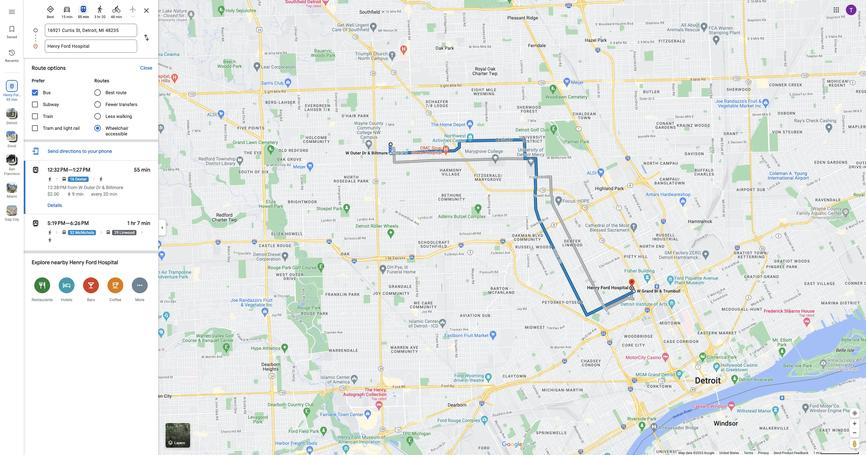 Task type: describe. For each thing, give the bounding box(es) containing it.
5:19 pm
[[47, 220, 65, 227]]

henry inside directions main content
[[69, 259, 84, 266]]

united states button
[[719, 451, 739, 455]]

1 for 1 mi
[[814, 451, 815, 455]]

coffee
[[110, 298, 121, 302]]

driving image
[[63, 5, 71, 13]]

route options
[[32, 65, 66, 72]]

less
[[106, 114, 115, 119]]

united states
[[719, 451, 739, 455]]

1:27 pm
[[73, 167, 90, 173]]

55 inside "" list
[[6, 98, 10, 102]]

google
[[704, 451, 715, 455]]

map data ©2023 google
[[679, 451, 715, 455]]

collapse side panel image
[[159, 224, 166, 231]]

terms
[[744, 451, 753, 455]]

saved
[[7, 35, 17, 39]]

dexter
[[75, 177, 87, 182]]

walking image inside 3 hr 20 radio
[[96, 5, 104, 13]]

routes
[[94, 78, 109, 84]]

francisco
[[4, 172, 20, 176]]

transit image containing 
[[32, 166, 40, 175]]

google account: tyler black  
(blacklashes1000@gmail.com) image
[[846, 4, 857, 15]]

layers
[[174, 441, 185, 446]]

 inside list
[[9, 82, 15, 90]]

32
[[70, 230, 74, 235]]

zoom in image
[[852, 421, 857, 426]]

united
[[719, 451, 729, 455]]

wheelchair
[[106, 126, 128, 131]]

rail
[[73, 126, 80, 131]]

show street view coverage image
[[850, 439, 860, 449]]

ford inside henry ford hospital
[[13, 93, 21, 97]]

send for send product feedback
[[774, 451, 781, 455]]

recents button
[[0, 46, 24, 65]]

recents
[[5, 58, 19, 63]]

close directions image
[[142, 7, 150, 15]]

55 min radio
[[76, 3, 90, 19]]

mcnichols
[[75, 230, 94, 235]]

route
[[116, 90, 127, 95]]

every 20 min
[[91, 192, 117, 197]]

city
[[13, 218, 19, 222]]

29 linwood
[[114, 230, 135, 235]]

light
[[63, 126, 72, 131]]

min inside "" list
[[11, 98, 17, 102]]

zoom out image
[[852, 431, 857, 436]]

best for best
[[47, 15, 54, 19]]

best travel modes image
[[46, 5, 54, 13]]

send directions to your phone
[[48, 148, 112, 154]]

every
[[91, 192, 102, 197]]

explore nearby henry ford hospital
[[32, 259, 118, 266]]

train
[[43, 114, 53, 119]]

bars
[[87, 298, 95, 302]]

hospital inside henry ford hospital
[[5, 98, 19, 102]]

bus image for 29
[[106, 230, 111, 235]]

footer inside the google maps element
[[679, 451, 814, 455]]

ford inside directions main content
[[86, 259, 97, 266]]

none field the starting point 16921 curtis st, detroit, mi 48235
[[47, 24, 135, 37]]

flights image
[[129, 5, 137, 13]]

&
[[102, 185, 105, 190]]

best route
[[106, 90, 127, 95]]

12:32 pm
[[47, 167, 68, 173]]

Best radio
[[44, 3, 57, 19]]

15 min radio
[[60, 3, 74, 19]]

subway
[[43, 102, 59, 107]]

2 for detroit
[[12, 112, 14, 117]]

and
[[55, 126, 62, 131]]

from
[[68, 185, 77, 190]]

55 inside directions main content
[[134, 167, 140, 173]]

55 inside 'option'
[[78, 15, 82, 19]]

hotels button
[[54, 273, 79, 306]]

doral
[[8, 144, 16, 148]]

7
[[137, 220, 140, 227]]

privacy button
[[758, 451, 769, 455]]

close
[[140, 65, 152, 71]]

restaurants button
[[30, 273, 54, 306]]

min inside radio
[[116, 15, 122, 19]]

best for best route
[[106, 90, 115, 95]]

55 min inside 'option'
[[78, 15, 89, 19]]

outer
[[84, 185, 95, 190]]

henry ford hospital
[[3, 93, 21, 102]]

menu image
[[8, 8, 16, 16]]

reverse starting point and destination image
[[142, 34, 150, 42]]

details button
[[44, 199, 65, 211]]

fewer
[[106, 102, 118, 107]]

, then image down 1 hr 7 min
[[139, 230, 144, 235]]

Destination Henry Ford Hospital field
[[47, 42, 135, 50]]

bars button
[[79, 273, 103, 306]]

san
[[9, 167, 15, 171]]

phone
[[99, 148, 112, 154]]

wheelchair accessible
[[106, 126, 128, 136]]

tram
[[43, 126, 53, 131]]

32 mcnichols
[[70, 230, 94, 235]]

send for send directions to your phone
[[48, 148, 58, 154]]

google maps element
[[0, 0, 866, 455]]

close button
[[137, 62, 156, 74]]

29
[[114, 230, 119, 235]]

none field destination henry ford hospital
[[47, 40, 135, 53]]

henry inside henry ford hospital
[[3, 93, 13, 97]]

route
[[32, 65, 46, 72]]

biltmore
[[106, 185, 123, 190]]

48 min
[[111, 15, 122, 19]]

2 for doral
[[12, 135, 14, 140]]

detroit
[[6, 121, 17, 125]]

miami button
[[0, 180, 24, 200]]



Task type: locate. For each thing, give the bounding box(es) containing it.
15
[[61, 15, 65, 19]]

1 horizontal spatial ford
[[86, 259, 97, 266]]

None radio
[[126, 3, 140, 17]]

nearby
[[51, 259, 68, 266]]

2 vertical spatial 55 min
[[134, 167, 150, 173]]

terms button
[[744, 451, 753, 455]]

1 vertical spatial transit image
[[32, 166, 40, 175]]

2 2 places element from the top
[[7, 135, 14, 140]]

send inside button
[[774, 451, 781, 455]]

restaurants
[[32, 298, 53, 302]]

1 horizontal spatial 1
[[814, 451, 815, 455]]

feedback
[[794, 451, 809, 455]]

1 up linwood
[[127, 220, 130, 227]]

1 horizontal spatial henry
[[69, 259, 84, 266]]

walking image left 9
[[67, 192, 72, 197]]

dr
[[96, 185, 101, 190]]

— for 12:32 pm
[[68, 167, 73, 173]]

0 vertical spatial hospital
[[5, 98, 19, 102]]

hotels
[[61, 298, 72, 302]]

0 horizontal spatial hr
[[97, 15, 101, 19]]

1 horizontal spatial 55 min
[[78, 15, 89, 19]]

1 2 from the top
[[12, 112, 14, 117]]

ford up bars button on the bottom left
[[86, 259, 97, 266]]

1 vertical spatial hr
[[131, 220, 136, 227]]

0 vertical spatial ford
[[13, 93, 21, 97]]

0 horizontal spatial hospital
[[5, 98, 19, 102]]

transit image
[[32, 219, 40, 228]]

2 horizontal spatial 55 min
[[134, 167, 150, 173]]

0 horizontal spatial ford
[[13, 93, 21, 97]]

bus image for 16
[[62, 177, 67, 182]]

, then image for 12:32 pm
[[55, 177, 60, 182]]

footer containing map data ©2023 google
[[679, 451, 814, 455]]

privacy
[[758, 451, 769, 455]]

1 horizontal spatial , then image
[[99, 230, 104, 235]]

3
[[94, 15, 96, 19]]

daly city button
[[0, 203, 24, 223]]

1 horizontal spatial 55
[[78, 15, 82, 19]]

0 horizontal spatial 55
[[6, 98, 10, 102]]

walking image
[[96, 5, 104, 13], [67, 192, 72, 197]]

, then image left bus image
[[55, 230, 60, 235]]

, then image up outer
[[91, 177, 96, 182]]

12:32 pm — 1:27 pm
[[47, 167, 90, 173]]

©2023
[[693, 451, 703, 455]]

4 places element
[[7, 158, 14, 164]]

 right city
[[32, 219, 40, 228]]

1 hr 7 min
[[127, 220, 150, 227]]

1 mi button
[[814, 451, 859, 455]]

more button
[[128, 273, 152, 306]]

hospital up detroit
[[5, 98, 19, 102]]

send product feedback
[[774, 451, 809, 455]]

2 places element for doral
[[7, 135, 14, 140]]

list item
[[24, 24, 158, 45], [24, 40, 158, 53]]

w
[[79, 185, 83, 190]]

daly city
[[5, 218, 19, 222]]

1 2 places element from the top
[[7, 111, 14, 117]]

walking
[[116, 114, 132, 119]]

0 horizontal spatial send
[[48, 148, 58, 154]]

hr inside radio
[[97, 15, 101, 19]]

bus image
[[62, 230, 67, 235]]

0 vertical spatial 55
[[78, 15, 82, 19]]

1 vertical spatial 1
[[814, 451, 815, 455]]

hospital up coffee 'button' at the bottom of the page
[[98, 259, 118, 266]]

walk image
[[47, 177, 52, 182], [99, 177, 103, 182], [47, 230, 52, 235], [47, 238, 52, 243]]

1 vertical spatial ford
[[86, 259, 97, 266]]

accessible
[[106, 131, 127, 136]]

20 down &
[[103, 192, 108, 197]]

explore
[[32, 259, 50, 266]]

1 vertical spatial walking image
[[67, 192, 72, 197]]

1 vertical spatial 55 min
[[6, 98, 17, 102]]

1 vertical spatial 
[[32, 166, 40, 175]]

0 vertical spatial 2
[[12, 112, 14, 117]]

20 inside directions main content
[[103, 192, 108, 197]]

1 horizontal spatial transit image
[[79, 5, 87, 13]]

hospital inside directions main content
[[98, 259, 118, 266]]

2 places element up detroit
[[7, 111, 14, 117]]

send product feedback button
[[774, 451, 809, 455]]

 left 12:32 pm
[[32, 166, 40, 175]]

, then image left 29 on the left bottom of page
[[99, 230, 104, 235]]

2 places element for detroit
[[7, 111, 14, 117]]

1 vertical spatial —
[[65, 220, 70, 227]]

6:26 pm
[[70, 220, 89, 227]]

product
[[782, 451, 794, 455]]

9 min
[[72, 192, 84, 197]]

bus image left 29 on the left bottom of page
[[106, 230, 111, 235]]

1 vertical spatial bus image
[[106, 230, 111, 235]]

$2.00
[[47, 192, 59, 197]]

transit image right driving image
[[79, 5, 87, 13]]

2 up doral
[[12, 135, 14, 140]]

henry right nearby
[[69, 259, 84, 266]]

1 horizontal spatial hospital
[[98, 259, 118, 266]]

fewer transfers
[[106, 102, 137, 107]]

12:38 pm
[[47, 185, 66, 190]]

send left directions on the left top of the page
[[48, 148, 58, 154]]

2 places element up doral
[[7, 135, 14, 140]]

hr right 3
[[97, 15, 101, 19]]

0 horizontal spatial walking image
[[67, 192, 72, 197]]

min inside 'option'
[[83, 15, 89, 19]]

0 vertical spatial send
[[48, 148, 58, 154]]

henry
[[3, 93, 13, 97], [69, 259, 84, 266]]

0 vertical spatial 55 min
[[78, 15, 89, 19]]

2 list item from the top
[[24, 40, 158, 53]]

prefer
[[32, 78, 45, 84]]

list
[[24, 24, 158, 53]]

, then image for 1:27 pm
[[91, 177, 96, 182]]

— up bus image
[[65, 220, 70, 227]]

16 dexter
[[70, 177, 87, 182]]

1 for 1 hr 7 min
[[127, 220, 130, 227]]

none field down the starting point 16921 curtis st, detroit, mi 48235 field
[[47, 40, 135, 53]]

coffee button
[[103, 273, 128, 306]]

 list
[[0, 0, 24, 455]]

2 none field from the top
[[47, 40, 135, 53]]

16
[[70, 177, 74, 182]]

1 inside directions main content
[[127, 220, 130, 227]]

2 vertical spatial 
[[32, 219, 40, 228]]

12:38 pm from w outer dr & biltmore $2.00
[[47, 185, 123, 197]]

list item down 3
[[24, 24, 158, 45]]

, then image up 12:38 pm at the top of page
[[55, 177, 60, 182]]

55 min inside "" list
[[6, 98, 17, 102]]

55 min
[[78, 15, 89, 19], [6, 98, 17, 102], [134, 167, 150, 173]]

2 places element
[[7, 111, 14, 117], [7, 135, 14, 140]]

1 vertical spatial 55
[[6, 98, 10, 102]]

transit image inside 55 min 'option'
[[79, 5, 87, 13]]

best down best travel modes 'icon'
[[47, 15, 54, 19]]

1 left mi
[[814, 451, 815, 455]]

data
[[686, 451, 693, 455]]

best
[[47, 15, 54, 19], [106, 90, 115, 95]]

list item down the starting point 16921 curtis st, detroit, mi 48235 field
[[24, 40, 158, 53]]

1 vertical spatial best
[[106, 90, 115, 95]]

walking image up 3 hr 20
[[96, 5, 104, 13]]

0 vertical spatial , then image
[[91, 177, 96, 182]]

0 vertical spatial 
[[9, 82, 15, 90]]

0 vertical spatial —
[[68, 167, 73, 173]]

1 vertical spatial 2 places element
[[7, 135, 14, 140]]

transfers
[[119, 102, 137, 107]]

bus image left "16"
[[62, 177, 67, 182]]

best left route
[[106, 90, 115, 95]]

1 horizontal spatial best
[[106, 90, 115, 95]]

transit image left 12:32 pm
[[32, 166, 40, 175]]

0 horizontal spatial bus image
[[62, 177, 67, 182]]

2 horizontal spatial 55
[[134, 167, 140, 173]]

1 vertical spatial 20
[[103, 192, 108, 197]]

daly
[[5, 218, 12, 222]]

details
[[47, 202, 62, 208]]

15 min
[[61, 15, 72, 19]]

9
[[72, 192, 75, 197]]

2 vertical spatial 55
[[134, 167, 140, 173]]

1 horizontal spatial bus image
[[106, 230, 111, 235]]

— for 5:19 pm
[[65, 220, 70, 227]]

0 horizontal spatial henry
[[3, 93, 13, 97]]

cycling image
[[112, 5, 120, 13]]

20 inside radio
[[101, 15, 105, 19]]

directions main content
[[24, 0, 158, 455]]

None field
[[47, 24, 135, 37], [47, 40, 135, 53]]

0 horizontal spatial best
[[47, 15, 54, 19]]

saved button
[[0, 22, 24, 41]]

ford left prefer bus
[[13, 93, 21, 97]]

Starting point 16921 Curtis St, Detroit, MI 48235 field
[[47, 26, 135, 34]]

4
[[12, 158, 14, 163]]

2 2 from the top
[[12, 135, 14, 140]]

to
[[82, 148, 87, 154]]

transit image
[[79, 5, 87, 13], [32, 166, 40, 175]]

states
[[730, 451, 739, 455]]

1 horizontal spatial walking image
[[96, 5, 104, 13]]

0 horizontal spatial transit image
[[32, 166, 40, 175]]

— up "16"
[[68, 167, 73, 173]]

mi
[[816, 451, 820, 455]]

55
[[78, 15, 82, 19], [6, 98, 10, 102], [134, 167, 140, 173]]

hr left 7 at the left of the page
[[131, 220, 136, 227]]

hr inside directions main content
[[131, 220, 136, 227]]

send
[[48, 148, 58, 154], [774, 451, 781, 455]]

1 none field from the top
[[47, 24, 135, 37]]


[[9, 82, 15, 90], [32, 166, 40, 175], [32, 219, 40, 228]]

0 horizontal spatial 1
[[127, 220, 130, 227]]

0 vertical spatial none field
[[47, 24, 135, 37]]

your
[[88, 148, 98, 154]]

show your location image
[[852, 411, 858, 416]]

1 horizontal spatial hr
[[131, 220, 136, 227]]

1 vertical spatial hospital
[[98, 259, 118, 266]]

5:19 pm — 6:26 pm
[[47, 220, 89, 227]]

 for 12:32 pm
[[32, 166, 40, 175]]

0 vertical spatial 1
[[127, 220, 130, 227]]

0 vertical spatial henry
[[3, 93, 13, 97]]

, then image
[[91, 177, 96, 182], [99, 230, 104, 235]]

1 horizontal spatial send
[[774, 451, 781, 455]]

 up henry ford hospital
[[9, 82, 15, 90]]

, then image for 6:26 pm
[[99, 230, 104, 235]]

3 hr 20 radio
[[93, 3, 107, 19]]

less walking
[[106, 114, 132, 119]]

55 min inside directions main content
[[134, 167, 150, 173]]

1 list item from the top
[[24, 24, 158, 45]]

1 vertical spatial henry
[[69, 259, 84, 266]]

map
[[679, 451, 685, 455]]

3 hr 20
[[94, 15, 105, 19]]

hr for 3
[[97, 15, 101, 19]]

0 vertical spatial walking image
[[96, 5, 104, 13]]

none field down 3
[[47, 24, 135, 37]]

0 horizontal spatial 55 min
[[6, 98, 17, 102]]

, then image for 5:19 pm
[[55, 230, 60, 235]]

 for 5:19 pm
[[32, 219, 40, 228]]

1 mi
[[814, 451, 820, 455]]

directions
[[60, 148, 81, 154]]

20 right 3
[[101, 15, 105, 19]]

prefer bus
[[32, 78, 51, 95]]

list inside the google maps element
[[24, 24, 158, 53]]

, then image
[[55, 177, 60, 182], [55, 230, 60, 235], [139, 230, 144, 235]]

options
[[47, 65, 66, 72]]

more
[[135, 298, 144, 302]]

send inside button
[[48, 148, 58, 154]]

hospital
[[5, 98, 19, 102], [98, 259, 118, 266]]

0 vertical spatial 2 places element
[[7, 111, 14, 117]]

1 vertical spatial , then image
[[99, 230, 104, 235]]

bus image
[[62, 177, 67, 182], [106, 230, 111, 235]]

0 vertical spatial 20
[[101, 15, 105, 19]]

0 vertical spatial transit image
[[79, 5, 87, 13]]

send left product
[[774, 451, 781, 455]]

0 horizontal spatial , then image
[[91, 177, 96, 182]]

1 vertical spatial send
[[774, 451, 781, 455]]

hr for 1
[[131, 220, 136, 227]]

0 vertical spatial hr
[[97, 15, 101, 19]]

0 vertical spatial bus image
[[62, 177, 67, 182]]

best inside radio
[[47, 15, 54, 19]]

best inside directions main content
[[106, 90, 115, 95]]

48 min radio
[[109, 3, 123, 19]]

henry up detroit
[[3, 93, 13, 97]]

1 vertical spatial none field
[[47, 40, 135, 53]]

2 up detroit
[[12, 112, 14, 117]]

min
[[66, 15, 72, 19], [83, 15, 89, 19], [116, 15, 122, 19], [11, 98, 17, 102], [141, 167, 150, 173], [76, 192, 84, 197], [110, 192, 117, 197], [141, 220, 150, 227]]

0 vertical spatial best
[[47, 15, 54, 19]]

tram and light rail
[[43, 126, 80, 131]]

linwood
[[120, 230, 135, 235]]

footer
[[679, 451, 814, 455]]

min inside radio
[[66, 15, 72, 19]]

1 vertical spatial 2
[[12, 135, 14, 140]]



Task type: vqa. For each thing, say whether or not it's contained in the screenshot.
Henry to the bottom
yes



